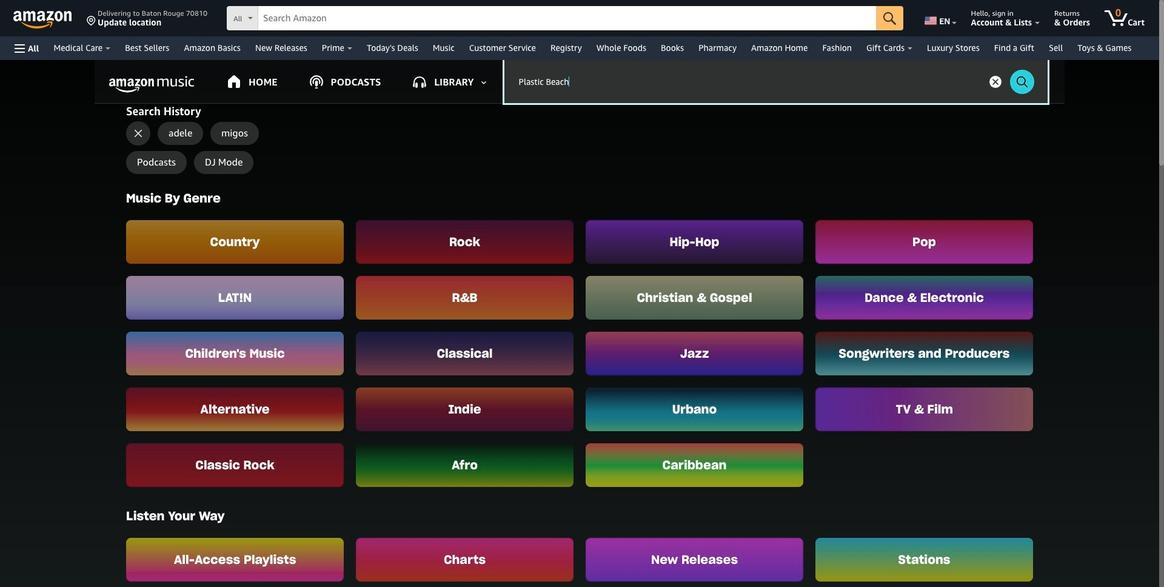 Task type: vqa. For each thing, say whether or not it's contained in the screenshot.
submit inside navigation navigation
no



Task type: locate. For each thing, give the bounding box(es) containing it.
navigation navigation
[[0, 0, 1160, 60]]

Search search field
[[504, 60, 1048, 103]]

None search field
[[227, 6, 904, 32]]

none search field inside navigation navigation
[[227, 6, 904, 32]]

None submit
[[877, 6, 904, 30]]



Task type: describe. For each thing, give the bounding box(es) containing it.
amazon music image
[[109, 76, 194, 93]]

amazon image
[[13, 11, 72, 29]]

Search Amazon text field
[[258, 7, 877, 30]]

none submit inside search box
[[877, 6, 904, 30]]



